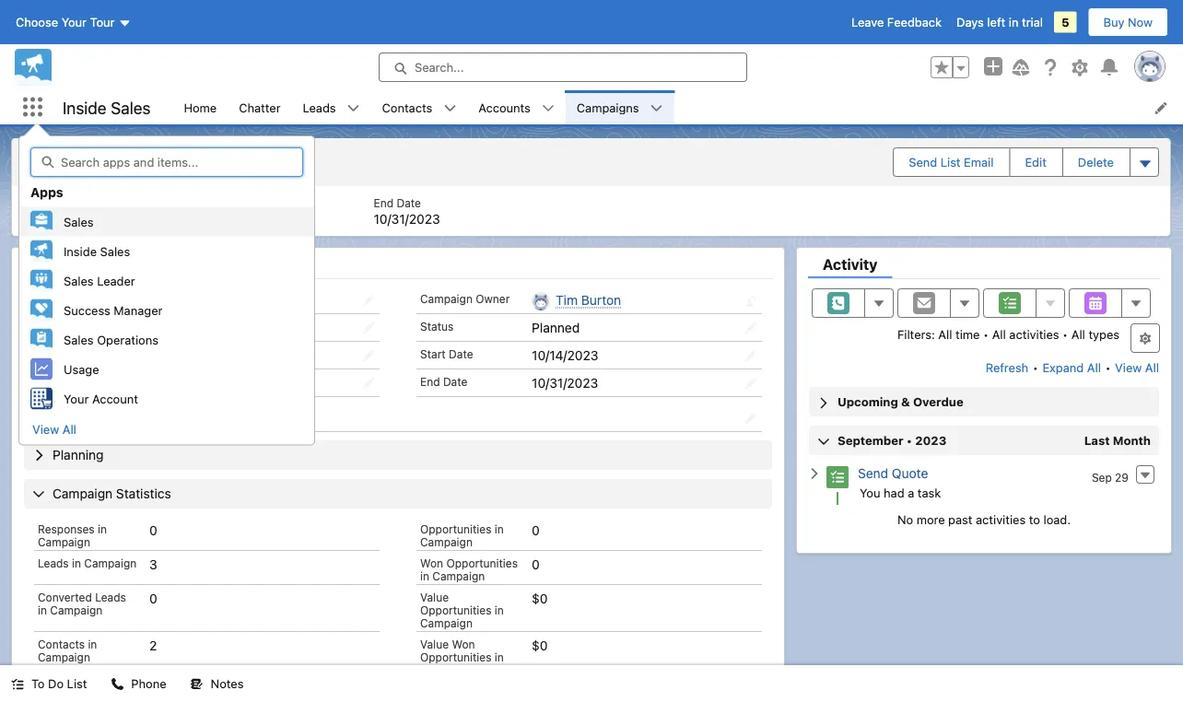 Task type: locate. For each thing, give the bounding box(es) containing it.
group
[[931, 56, 969, 78]]

1 horizontal spatial tim burton link
[[556, 292, 621, 308]]

1 vertical spatial tim
[[173, 685, 195, 700]]

won inside "value won opportunities in campaign"
[[452, 638, 475, 651]]

tim right phone
[[173, 685, 195, 700]]

opportunities down value opportunities in campaign
[[420, 651, 492, 663]]

leads down 'leads in campaign'
[[95, 591, 126, 604]]

0 vertical spatial type
[[27, 197, 52, 210]]

won opportunities in campaign
[[420, 557, 518, 582]]

list right do
[[67, 677, 87, 691]]

1 vertical spatial tim burton link
[[173, 685, 239, 701]]

inside sales up search apps and items... search box
[[63, 97, 151, 117]]

type
[[27, 197, 52, 210], [38, 375, 63, 388]]

campaign inside converted leads in campaign
[[50, 604, 102, 616]]

opportunities down opportunities in campaign
[[446, 557, 518, 569]]

0 horizontal spatial tim
[[173, 685, 195, 700]]

0 horizontal spatial send
[[858, 466, 888, 481]]

tim burton link left ,
[[173, 685, 239, 701]]

1 vertical spatial 10/31/2023
[[532, 375, 598, 390]]

tim burton up the planned at the top of the page
[[556, 292, 621, 307]]

0 vertical spatial contacts
[[382, 100, 432, 114]]

1 horizontal spatial status
[[420, 320, 454, 333]]

end for end date 10/31/2023
[[374, 197, 394, 210]]

opportunities inside "value won opportunities in campaign"
[[420, 651, 492, 663]]

usage link
[[19, 354, 314, 384]]

•
[[983, 327, 989, 341], [1063, 327, 1068, 341], [1033, 361, 1038, 375], [1105, 361, 1111, 375], [907, 434, 912, 447]]

opportunities inside won opportunities in campaign
[[446, 557, 518, 569]]

1 vertical spatial inside
[[64, 244, 97, 258]]

0 horizontal spatial contacts
[[38, 638, 85, 651]]

days
[[957, 15, 984, 29]]

in right responses
[[98, 522, 107, 535]]

0 horizontal spatial view
[[32, 422, 59, 436]]

1 vertical spatial view
[[32, 422, 59, 436]]

send left email
[[909, 155, 937, 169]]

leads inside converted leads in campaign
[[95, 591, 126, 604]]

list
[[173, 90, 1183, 124], [12, 186, 1170, 236]]

2 $0 from the top
[[532, 638, 548, 653]]

opportunities down won opportunities in campaign
[[420, 604, 492, 616]]

no
[[897, 512, 913, 526]]

campaign inside responses in campaign
[[38, 535, 90, 548]]

parent campaign
[[38, 347, 127, 360]]

1 horizontal spatial list
[[941, 155, 961, 169]]

contacts
[[382, 100, 432, 114], [38, 638, 85, 651]]

type inside the 'type event'
[[27, 197, 52, 210]]

1 horizontal spatial burton
[[581, 292, 621, 307]]

tim burton left ,
[[173, 685, 239, 700]]

in inside responses in campaign
[[98, 522, 107, 535]]

campaign inside "value won opportunities in campaign"
[[420, 663, 473, 676]]

value inside value opportunities in campaign
[[420, 591, 449, 604]]

• left view all link
[[1105, 361, 1111, 375]]

more
[[917, 512, 945, 526]]

1 value from the top
[[420, 591, 449, 604]]

contacts down search...
[[382, 100, 432, 114]]

grand opening up true icon
[[149, 292, 240, 307]]

1 vertical spatial opening
[[189, 292, 240, 307]]

opportunities up won opportunities in campaign
[[420, 522, 492, 535]]

1 horizontal spatial view
[[1115, 361, 1142, 375]]

you
[[860, 486, 880, 499]]

• right time
[[983, 327, 989, 341]]

2
[[149, 638, 157, 653]]

10/31/2023
[[374, 211, 440, 227], [532, 375, 598, 390]]

tim
[[556, 292, 578, 307], [173, 685, 195, 700]]

1 horizontal spatial leads
[[95, 591, 126, 604]]

value down value opportunities in campaign
[[420, 638, 449, 651]]

opening for campaign
[[116, 158, 183, 178]]

inside down choose your tour popup button
[[63, 97, 107, 117]]

grand for campaign
[[64, 158, 112, 178]]

contacts inside list item
[[382, 100, 432, 114]]

0 vertical spatial 10/31/2023
[[374, 211, 440, 227]]

in up value opportunities in campaign
[[420, 569, 429, 582]]

2023
[[915, 434, 947, 447]]

$0
[[532, 591, 548, 606], [532, 638, 548, 653]]

0 vertical spatial burton
[[581, 292, 621, 307]]

0 vertical spatial grand opening
[[64, 158, 183, 178]]

now
[[1128, 15, 1153, 29]]

won down opportunities in campaign
[[420, 557, 443, 569]]

related link
[[23, 255, 103, 278]]

1 horizontal spatial start
[[420, 347, 446, 360]]

0 vertical spatial tim burton
[[556, 292, 621, 307]]

value down won opportunities in campaign
[[420, 591, 449, 604]]

won down value opportunities in campaign
[[452, 638, 475, 651]]

0 vertical spatial tim burton link
[[556, 292, 621, 308]]

1 vertical spatial list
[[12, 186, 1170, 236]]

0 vertical spatial inside
[[63, 97, 107, 117]]

inside sales up "sales leader"
[[64, 244, 130, 258]]

0 down 3
[[149, 591, 157, 606]]

text default image inside to do list button
[[11, 678, 24, 691]]

september  •  2023
[[838, 434, 947, 447]]

0 vertical spatial your
[[61, 15, 87, 29]]

won
[[420, 557, 443, 569], [452, 638, 475, 651]]

2 vertical spatial leads
[[95, 591, 126, 604]]

campaigns link
[[566, 90, 650, 124]]

1 vertical spatial send
[[858, 466, 888, 481]]

sales up parent campaign
[[64, 332, 94, 346]]

task image
[[827, 466, 849, 489]]

in down value opportunities in campaign
[[495, 651, 504, 663]]

text default image inside campaigns list item
[[650, 102, 663, 115]]

1 $0 from the top
[[532, 591, 548, 606]]

1 vertical spatial inside sales
[[64, 244, 130, 258]]

choose your tour
[[16, 15, 115, 29]]

contacts inside contacts in campaign
[[38, 638, 85, 651]]

0 vertical spatial opening
[[116, 158, 183, 178]]

list containing event
[[12, 186, 1170, 236]]

sales right event
[[64, 214, 94, 228]]

had
[[884, 486, 905, 499]]

1 horizontal spatial start date
[[420, 347, 473, 360]]

text default image right by
[[111, 678, 124, 691]]

0 vertical spatial list
[[173, 90, 1183, 124]]

in down converted leads in campaign
[[88, 638, 97, 651]]

0 horizontal spatial tim burton link
[[173, 685, 239, 701]]

created
[[38, 685, 79, 698]]

1 vertical spatial your
[[64, 391, 89, 405]]

1 vertical spatial contacts
[[38, 638, 85, 651]]

5
[[1062, 15, 1069, 29]]

type for type event
[[27, 197, 52, 210]]

(sample)
[[256, 347, 310, 363]]

1 vertical spatial grand opening
[[149, 292, 240, 307]]

view all link
[[1114, 353, 1160, 382]]

leads
[[303, 100, 336, 114], [38, 557, 69, 569], [95, 591, 126, 604]]

sales
[[111, 97, 151, 117], [64, 214, 94, 228], [100, 244, 130, 258], [64, 273, 94, 287], [64, 332, 94, 346]]

send list email
[[909, 155, 994, 169]]

view
[[1115, 361, 1142, 375], [32, 422, 59, 436]]

0 right won opportunities in campaign
[[532, 557, 540, 572]]

1 horizontal spatial grand
[[149, 292, 186, 307]]

0 horizontal spatial end
[[374, 197, 394, 210]]

0 vertical spatial grand
[[64, 158, 112, 178]]

activities left to
[[976, 512, 1026, 526]]

sales for sales leader
[[64, 273, 94, 287]]

your account
[[64, 391, 138, 405]]

tim burton link for owner
[[556, 292, 621, 308]]

send inside send list email button
[[909, 155, 937, 169]]

0 vertical spatial start date
[[241, 197, 294, 210]]

1 vertical spatial activities
[[976, 512, 1026, 526]]

leads inside list item
[[303, 100, 336, 114]]

responses
[[38, 522, 95, 535]]

0 horizontal spatial status
[[126, 197, 160, 210]]

in
[[1009, 15, 1019, 29], [98, 522, 107, 535], [495, 522, 504, 535], [72, 557, 81, 569], [420, 569, 429, 582], [38, 604, 47, 616], [495, 604, 504, 616], [88, 638, 97, 651], [495, 651, 504, 663]]

campaign inside opportunities in campaign
[[420, 535, 473, 548]]

sales for sales
[[64, 214, 94, 228]]

in down responses in campaign
[[72, 557, 81, 569]]

text default image
[[542, 102, 555, 115], [650, 102, 663, 115], [190, 678, 203, 691]]

text default image left to
[[11, 678, 24, 691]]

0 vertical spatial view
[[1115, 361, 1142, 375]]

2 value from the top
[[420, 638, 449, 651]]

list for the leave feedback link
[[173, 90, 1183, 124]]

list containing home
[[173, 90, 1183, 124]]

1 vertical spatial type
[[38, 375, 63, 388]]

0 vertical spatial activities
[[1009, 327, 1059, 341]]

contacts up to do list
[[38, 638, 85, 651]]

0 right opportunities in campaign
[[532, 522, 540, 538]]

leader
[[97, 273, 135, 287]]

burton up 10/14/2023
[[581, 292, 621, 307]]

send
[[909, 155, 937, 169], [858, 466, 888, 481]]

1 vertical spatial grand
[[149, 292, 186, 307]]

view up "planning"
[[32, 422, 59, 436]]

view down 'types'
[[1115, 361, 1142, 375]]

operations
[[97, 332, 158, 346]]

1 horizontal spatial contacts
[[382, 100, 432, 114]]

inside up "sales leader"
[[64, 244, 97, 258]]

days left in trial
[[957, 15, 1043, 29]]

end for end date
[[420, 375, 440, 388]]

refresh
[[986, 361, 1029, 375]]

tim burton link
[[556, 292, 621, 308], [173, 685, 239, 701]]

2 horizontal spatial leads
[[303, 100, 336, 114]]

0 horizontal spatial won
[[420, 557, 443, 569]]

in up contacts in campaign on the left bottom of the page
[[38, 604, 47, 616]]

campaign inside dropdown button
[[53, 486, 113, 501]]

1 horizontal spatial text default image
[[542, 102, 555, 115]]

$0 right "value won opportunities in campaign"
[[532, 638, 548, 653]]

do
[[48, 677, 64, 691]]

value inside "value won opportunities in campaign"
[[420, 638, 449, 651]]

last
[[1084, 434, 1110, 447]]

1 vertical spatial list
[[67, 677, 87, 691]]

0 vertical spatial send
[[909, 155, 937, 169]]

leads down responses in campaign
[[38, 557, 69, 569]]

end inside end date 10/31/2023
[[374, 197, 394, 210]]

text default image left contacts link
[[347, 102, 360, 115]]

opportunities
[[420, 522, 492, 535], [446, 557, 518, 569], [420, 604, 492, 616], [420, 651, 492, 663]]

a
[[908, 486, 914, 499]]

campaign
[[64, 145, 120, 159], [38, 292, 90, 305], [420, 292, 473, 305], [75, 347, 127, 360], [53, 486, 113, 501], [38, 535, 90, 548], [420, 535, 473, 548], [84, 557, 137, 569], [432, 569, 485, 582], [50, 604, 102, 616], [420, 616, 473, 629], [38, 651, 90, 663], [420, 663, 473, 676]]

1 vertical spatial burton
[[199, 685, 239, 700]]

tim up the planned at the top of the page
[[556, 292, 578, 307]]

1 vertical spatial value
[[420, 638, 449, 651]]

grand opening up sales link
[[64, 158, 183, 178]]

2 horizontal spatial text default image
[[650, 102, 663, 115]]

0 vertical spatial leads
[[303, 100, 336, 114]]

0 horizontal spatial burton
[[199, 685, 239, 700]]

leads right chatter "link" at left top
[[303, 100, 336, 114]]

inside
[[63, 97, 107, 117], [64, 244, 97, 258]]

refresh • expand all • view all
[[986, 361, 1159, 375]]

1 horizontal spatial tim burton
[[556, 292, 621, 307]]

opening up webinar
[[189, 292, 240, 307]]

0 vertical spatial tim
[[556, 292, 578, 307]]

0 horizontal spatial grand
[[64, 158, 112, 178]]

text default image right 'campaigns'
[[650, 102, 663, 115]]

all up "planning"
[[62, 422, 76, 436]]

expand
[[1043, 361, 1084, 375]]

1 horizontal spatial opening
[[189, 292, 240, 307]]

trial
[[1022, 15, 1043, 29]]

1 horizontal spatial won
[[452, 638, 475, 651]]

tim for created by
[[173, 685, 195, 700]]

0 up 3
[[149, 522, 157, 538]]

1 vertical spatial start date
[[420, 347, 473, 360]]

tim burton link for by
[[173, 685, 239, 701]]

0 horizontal spatial leads
[[38, 557, 69, 569]]

burton left ,
[[199, 685, 239, 700]]

status down campaign owner
[[420, 320, 454, 333]]

type up event
[[27, 197, 52, 210]]

in up won opportunities in campaign
[[495, 522, 504, 535]]

0 vertical spatial value
[[420, 591, 449, 604]]

leads for leads
[[303, 100, 336, 114]]

1 vertical spatial tim burton
[[173, 685, 239, 700]]

feedback
[[887, 15, 942, 29]]

opportunities inside opportunities in campaign
[[420, 522, 492, 535]]

text default image inside accounts list item
[[542, 102, 555, 115]]

all left 'types'
[[1071, 327, 1085, 341]]

leads for leads in campaign
[[38, 557, 69, 569]]

sales up campaign name
[[64, 273, 94, 287]]

tim burton
[[556, 292, 621, 307], [173, 685, 239, 700]]

1 horizontal spatial end
[[420, 375, 440, 388]]

list left email
[[941, 155, 961, 169]]

leads in campaign
[[38, 557, 137, 569]]

text default image inside notes button
[[190, 678, 203, 691]]

0 horizontal spatial 10/31/2023
[[374, 211, 440, 227]]

leads list item
[[292, 90, 371, 124]]

text default image down search...
[[444, 102, 456, 115]]

view all
[[32, 422, 76, 436]]

in down won opportunities in campaign
[[495, 604, 504, 616]]

inside sales inside apps list box
[[64, 244, 130, 258]]

list for home "link"
[[12, 186, 1170, 236]]

campaign owner
[[420, 292, 510, 305]]

in inside contacts in campaign
[[88, 638, 97, 651]]

type for type
[[38, 375, 63, 388]]

widgets webinar (sample) link
[[151, 347, 310, 364]]

your left tour
[[61, 15, 87, 29]]

opening up sales link
[[116, 158, 183, 178]]

true image
[[149, 317, 165, 333]]

0 horizontal spatial opening
[[116, 158, 183, 178]]

0 vertical spatial won
[[420, 557, 443, 569]]

all left time
[[938, 327, 952, 341]]

activities up refresh button
[[1009, 327, 1059, 341]]

0 vertical spatial end
[[374, 197, 394, 210]]

all right expand
[[1087, 361, 1101, 375]]

your account link
[[19, 384, 314, 413]]

1 vertical spatial won
[[452, 638, 475, 651]]

details link
[[114, 255, 193, 278]]

your up description
[[64, 391, 89, 405]]

buy
[[1104, 15, 1125, 29]]

$0 right value opportunities in campaign
[[532, 591, 548, 606]]

0 horizontal spatial text default image
[[190, 678, 203, 691]]

search... button
[[379, 53, 747, 82]]

upcoming & overdue
[[838, 395, 964, 409]]

grand
[[64, 158, 112, 178], [149, 292, 186, 307]]

in right left
[[1009, 15, 1019, 29]]

1 horizontal spatial send
[[909, 155, 937, 169]]

0 horizontal spatial tim burton
[[173, 685, 239, 700]]

type down parent
[[38, 375, 63, 388]]

buy now button
[[1088, 7, 1168, 37]]

1 vertical spatial leads
[[38, 557, 69, 569]]

text default image left the notes
[[190, 678, 203, 691]]

campaign inside won opportunities in campaign
[[432, 569, 485, 582]]

0 vertical spatial status
[[126, 197, 160, 210]]

sep
[[1092, 471, 1112, 484]]

status down search apps and items... search box
[[126, 197, 160, 210]]

1 vertical spatial end
[[420, 375, 440, 388]]

planning button
[[24, 440, 772, 470]]

opportunities inside value opportunities in campaign
[[420, 604, 492, 616]]

0 horizontal spatial start
[[241, 197, 266, 210]]

1 horizontal spatial tim
[[556, 292, 578, 307]]

all
[[938, 327, 952, 341], [992, 327, 1006, 341], [1071, 327, 1085, 341], [1087, 361, 1101, 375], [1145, 361, 1159, 375], [62, 422, 76, 436]]

accounts link
[[467, 90, 542, 124]]

burton for created by
[[199, 685, 239, 700]]

past
[[948, 512, 973, 526]]

0 vertical spatial $0
[[532, 591, 548, 606]]

buy now
[[1104, 15, 1153, 29]]

$0 for 2
[[532, 638, 548, 653]]

1 vertical spatial $0
[[532, 638, 548, 653]]

filters: all time • all activities • all types
[[898, 327, 1120, 341]]

end date 10/31/2023
[[374, 197, 440, 227]]

text default image right the accounts
[[542, 102, 555, 115]]

text default image
[[347, 102, 360, 115], [444, 102, 456, 115], [808, 467, 821, 480], [11, 678, 24, 691], [111, 678, 124, 691]]

send up you
[[858, 466, 888, 481]]

date inside end date 10/31/2023
[[397, 197, 421, 210]]

tim for campaign owner
[[556, 292, 578, 307]]

tim burton link up the planned at the top of the page
[[556, 292, 621, 308]]

value won opportunities in campaign
[[420, 638, 504, 676]]



Task type: describe. For each thing, give the bounding box(es) containing it.
• left expand
[[1033, 361, 1038, 375]]

leave feedback
[[852, 15, 942, 29]]

success manager link
[[19, 295, 314, 325]]

in inside converted leads in campaign
[[38, 604, 47, 616]]

0 for won opportunities in campaign
[[532, 557, 540, 572]]

sales for sales operations
[[64, 332, 94, 346]]

campaign inside value opportunities in campaign
[[420, 616, 473, 629]]

to
[[1029, 512, 1040, 526]]

left
[[987, 15, 1006, 29]]

load.
[[1044, 512, 1071, 526]]

parent
[[38, 347, 72, 360]]

notes button
[[179, 665, 255, 702]]

send for send quote
[[858, 466, 888, 481]]

related
[[38, 255, 88, 273]]

contacts for contacts
[[382, 100, 432, 114]]

sales up search apps and items... search box
[[111, 97, 151, 117]]

campaigns
[[577, 100, 639, 114]]

notes
[[211, 677, 244, 691]]

29
[[1115, 471, 1129, 484]]

description
[[38, 410, 98, 423]]

sales leader link
[[19, 266, 314, 295]]

your inside apps list box
[[64, 391, 89, 405]]

to do list button
[[0, 665, 98, 702]]

event
[[27, 211, 60, 227]]

apps list box
[[19, 207, 314, 413]]

you had a task
[[860, 486, 941, 499]]

delete button
[[1063, 148, 1129, 176]]

all right time
[[992, 327, 1006, 341]]

your inside popup button
[[61, 15, 87, 29]]

apps
[[30, 184, 63, 200]]

chatter link
[[228, 90, 292, 124]]

all up "month"
[[1145, 361, 1159, 375]]

text default image inside contacts list item
[[444, 102, 456, 115]]

accounts list item
[[467, 90, 566, 124]]

home
[[184, 100, 217, 114]]

send for send list email
[[909, 155, 937, 169]]

quote
[[892, 466, 928, 481]]

text default image inside the phone button
[[111, 678, 124, 691]]

0 for converted leads in campaign
[[149, 591, 157, 606]]

contacts link
[[371, 90, 444, 124]]

1 vertical spatial start
[[420, 347, 446, 360]]

delete
[[1078, 155, 1114, 169]]

1 vertical spatial status
[[420, 320, 454, 333]]

name
[[93, 292, 124, 305]]

to
[[31, 677, 45, 691]]

• left 2023
[[907, 434, 912, 447]]

$0 for 0
[[532, 591, 548, 606]]

filters:
[[898, 327, 935, 341]]

widgets webinar (sample)
[[151, 347, 310, 363]]

account
[[92, 391, 138, 405]]

time
[[956, 327, 980, 341]]

opportunities in campaign
[[420, 522, 504, 548]]

planned
[[532, 320, 580, 335]]

home link
[[173, 90, 228, 124]]

in inside won opportunities in campaign
[[420, 569, 429, 582]]

planning
[[53, 447, 104, 463]]

tim burton for owner
[[556, 292, 621, 307]]

campaign name
[[38, 292, 124, 305]]

task
[[918, 486, 941, 499]]

inside inside apps list box
[[64, 244, 97, 258]]

success
[[64, 303, 110, 317]]

choose
[[16, 15, 58, 29]]

sales up leader
[[100, 244, 130, 258]]

success manager
[[64, 303, 163, 317]]

contacts list item
[[371, 90, 467, 124]]

webinar
[[204, 347, 253, 363]]

0 for responses in campaign
[[149, 522, 157, 538]]

usage
[[64, 362, 99, 376]]

sales operations link
[[19, 325, 314, 354]]

contacts for contacts in campaign
[[38, 638, 85, 651]]

upcoming
[[838, 395, 898, 409]]

campaign inside contacts in campaign
[[38, 651, 90, 663]]

choose your tour button
[[15, 7, 132, 37]]

send quote
[[858, 466, 928, 481]]

text default image left "task" image
[[808, 467, 821, 480]]

overdue
[[913, 395, 964, 409]]

tim burton for by
[[173, 685, 239, 700]]

campaign statistics
[[53, 486, 171, 501]]

send quote link
[[858, 466, 928, 481]]

0 vertical spatial inside sales
[[63, 97, 151, 117]]

sales link
[[19, 207, 314, 236]]

sales leader
[[64, 273, 135, 287]]

0 vertical spatial list
[[941, 155, 961, 169]]

0 horizontal spatial start date
[[241, 197, 294, 210]]

grand opening for campaign name
[[149, 292, 240, 307]]

upcoming & overdue button
[[809, 387, 1159, 417]]

leads link
[[292, 90, 347, 124]]

opening for campaign name
[[189, 292, 240, 307]]

sales operations
[[64, 332, 158, 346]]

activity link
[[808, 255, 892, 278]]

Search apps and items... search field
[[30, 147, 303, 177]]

converted leads in campaign
[[38, 591, 126, 616]]

in inside "value won opportunities in campaign"
[[495, 651, 504, 663]]

burton for campaign owner
[[581, 292, 621, 307]]

refresh button
[[985, 353, 1030, 382]]

0 for opportunities in campaign
[[532, 522, 540, 538]]

grand opening for campaign
[[64, 158, 183, 178]]

search...
[[415, 60, 464, 74]]

types
[[1089, 327, 1120, 341]]

no more past activities to load. status
[[808, 512, 1160, 526]]

value for 2
[[420, 638, 449, 651]]

sep 29
[[1092, 471, 1129, 484]]

value opportunities in campaign
[[420, 591, 504, 629]]

• up expand
[[1063, 327, 1068, 341]]

10/14/2023
[[532, 347, 598, 363]]

email
[[964, 155, 994, 169]]

&
[[901, 395, 910, 409]]

no more past activities to load.
[[897, 512, 1071, 526]]

0 vertical spatial start
[[241, 197, 266, 210]]

10/31/2023 inside list
[[374, 211, 440, 227]]

text default image for campaigns
[[650, 102, 663, 115]]

last month
[[1084, 434, 1151, 447]]

value for 0
[[420, 591, 449, 604]]

phone
[[131, 677, 166, 691]]

won inside won opportunities in campaign
[[420, 557, 443, 569]]

text default image inside the leads list item
[[347, 102, 360, 115]]

campaigns list item
[[566, 90, 674, 124]]

3
[[149, 557, 157, 572]]

send list email button
[[894, 148, 1009, 176]]

in inside value opportunities in campaign
[[495, 604, 504, 616]]

,
[[241, 685, 248, 700]]

statistics
[[116, 486, 171, 501]]

view inside popup button
[[32, 422, 59, 436]]

widgets
[[151, 347, 200, 363]]

1 horizontal spatial 10/31/2023
[[532, 375, 598, 390]]

converted
[[38, 591, 92, 604]]

september
[[838, 434, 904, 447]]

tour
[[90, 15, 115, 29]]

chatter
[[239, 100, 281, 114]]

all inside popup button
[[62, 422, 76, 436]]

0 horizontal spatial list
[[67, 677, 87, 691]]

inside sales link
[[19, 236, 314, 266]]

contacts in campaign
[[38, 638, 97, 663]]

grand for campaign name
[[149, 292, 186, 307]]

text default image for accounts
[[542, 102, 555, 115]]

in inside opportunities in campaign
[[495, 522, 504, 535]]



Task type: vqa. For each thing, say whether or not it's contained in the screenshot.
Upcoming
yes



